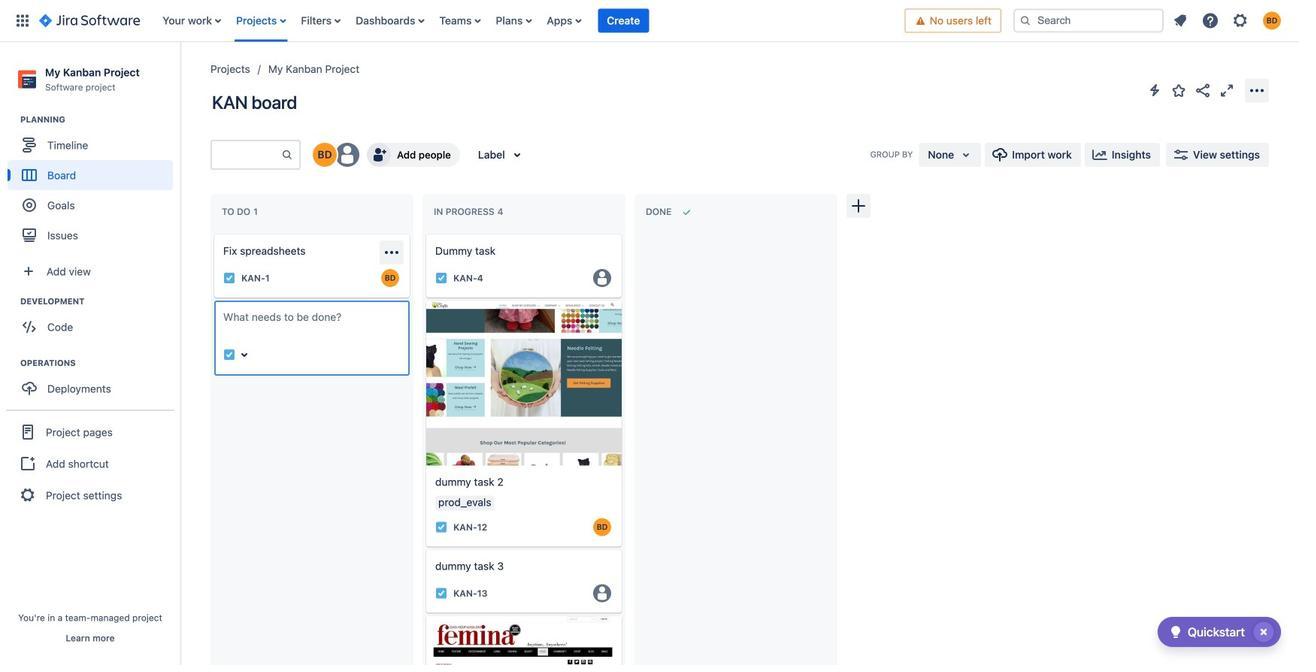 Task type: describe. For each thing, give the bounding box(es) containing it.
operations image
[[2, 354, 20, 372]]

search image
[[1020, 15, 1032, 27]]

goal image
[[23, 199, 36, 212]]

notifications image
[[1172, 12, 1190, 30]]

more actions image
[[1248, 82, 1266, 100]]

planning image
[[2, 111, 20, 129]]

check image
[[1167, 623, 1185, 642]]

1 horizontal spatial list
[[1167, 7, 1291, 34]]

0 horizontal spatial list
[[155, 0, 905, 42]]

in progress element
[[434, 207, 507, 217]]

group for planning icon
[[8, 114, 180, 255]]

import image
[[991, 146, 1009, 164]]

2 create issue image from the top
[[416, 540, 434, 558]]

automations menu button icon image
[[1146, 81, 1164, 99]]

heading for group related to planning icon
[[20, 114, 180, 126]]

Search this board text field
[[212, 141, 281, 168]]

settings image
[[1232, 12, 1250, 30]]

What needs to be done? - Press the "Enter" key to submit or the "Escape" key to cancel. text field
[[223, 310, 401, 340]]



Task type: vqa. For each thing, say whether or not it's contained in the screenshot.
Legend Icon
no



Task type: locate. For each thing, give the bounding box(es) containing it.
group for operations image
[[8, 357, 180, 409]]

1 horizontal spatial create issue image
[[416, 224, 434, 242]]

jira software image
[[39, 12, 140, 30], [39, 12, 140, 30]]

1 heading from the top
[[20, 114, 180, 126]]

development image
[[2, 293, 20, 311]]

create issue image for to do element
[[204, 224, 222, 242]]

1 vertical spatial heading
[[20, 296, 180, 308]]

help image
[[1202, 12, 1220, 30]]

more actions for kan-1 fix spreadsheets image
[[383, 244, 401, 262]]

list
[[155, 0, 905, 42], [1167, 7, 1291, 34]]

create issue image down in progress element
[[416, 224, 434, 242]]

your profile and settings image
[[1263, 12, 1282, 30]]

create issue image for in progress element
[[416, 224, 434, 242]]

create issue image
[[416, 290, 434, 308], [416, 540, 434, 558]]

create issue image
[[204, 224, 222, 242], [416, 224, 434, 242]]

list item
[[598, 0, 649, 42]]

1 create issue image from the top
[[416, 290, 434, 308]]

task image
[[223, 272, 235, 284], [435, 272, 447, 284], [223, 349, 235, 361], [435, 521, 447, 534]]

1 vertical spatial create issue image
[[416, 540, 434, 558]]

0 vertical spatial heading
[[20, 114, 180, 126]]

banner
[[0, 0, 1300, 42]]

primary element
[[9, 0, 905, 42]]

None search field
[[1014, 9, 1164, 33]]

group for "development" icon
[[8, 296, 180, 347]]

sidebar element
[[0, 42, 180, 666]]

star kan board image
[[1170, 82, 1188, 100]]

2 vertical spatial heading
[[20, 357, 180, 369]]

enter full screen image
[[1218, 82, 1236, 100]]

view settings image
[[1172, 146, 1191, 164]]

2 heading from the top
[[20, 296, 180, 308]]

group
[[8, 114, 180, 255], [8, 296, 180, 347], [8, 357, 180, 409], [6, 410, 174, 517]]

heading for group for "development" icon
[[20, 296, 180, 308]]

add people image
[[370, 146, 388, 164]]

create column image
[[850, 197, 868, 215]]

heading
[[20, 114, 180, 126], [20, 296, 180, 308], [20, 357, 180, 369]]

0 horizontal spatial create issue image
[[204, 224, 222, 242]]

0 vertical spatial create issue image
[[416, 290, 434, 308]]

appswitcher icon image
[[14, 12, 32, 30]]

3 heading from the top
[[20, 357, 180, 369]]

to do element
[[222, 207, 261, 217]]

create issue image down to do element
[[204, 224, 222, 242]]

Search field
[[1014, 9, 1164, 33]]

2 create issue image from the left
[[416, 224, 434, 242]]

1 create issue image from the left
[[204, 224, 222, 242]]

heading for group associated with operations image
[[20, 357, 180, 369]]

task image
[[435, 588, 447, 600]]

sidebar navigation image
[[164, 60, 197, 90]]

dismiss quickstart image
[[1252, 620, 1276, 645]]



